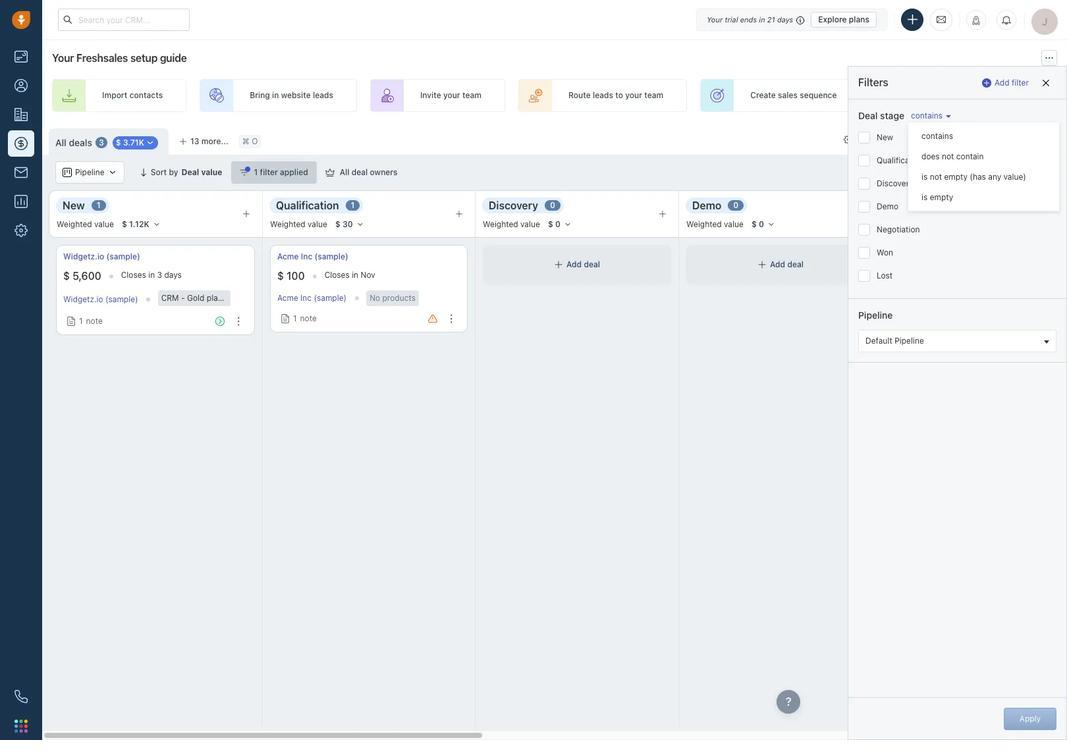 Task type: vqa. For each thing, say whether or not it's contained in the screenshot.
rightmost Send
no



Task type: locate. For each thing, give the bounding box(es) containing it.
0 vertical spatial pipeline
[[75, 168, 105, 178]]

1 horizontal spatial your
[[625, 91, 642, 100]]

0 horizontal spatial deal
[[181, 167, 199, 177]]

1 horizontal spatial discovery
[[877, 179, 914, 188]]

1 vertical spatial widgetz.io (sample) link
[[63, 295, 138, 305]]

quotas and forecasting
[[891, 168, 982, 177]]

1 inc from the top
[[301, 252, 312, 262]]

your left trial
[[707, 15, 723, 23]]

0 horizontal spatial import
[[102, 91, 127, 100]]

settings
[[857, 134, 888, 144]]

2 leads from the left
[[593, 91, 613, 100]]

container_wx8msf4aqz5i3rn1 image inside "pipeline" 'dropdown button'
[[63, 168, 72, 177]]

$ 3.71k
[[116, 138, 144, 148]]

1 weighted value from the left
[[57, 220, 114, 230]]

guide
[[160, 52, 187, 64]]

closes right the 5,600
[[121, 270, 146, 280]]

sort
[[151, 167, 167, 177]]

qualification down applied
[[276, 199, 339, 211]]

inc up 100
[[301, 252, 312, 262]]

widgetz.io (sample) link
[[63, 251, 140, 262], [63, 295, 138, 305]]

inc down 100
[[300, 293, 312, 303]]

leads
[[313, 91, 333, 100], [593, 91, 613, 100]]

1 horizontal spatial 1 note
[[293, 314, 317, 323]]

1 down o
[[254, 167, 258, 177]]

weighted
[[57, 220, 92, 230], [270, 220, 306, 230], [483, 220, 518, 230], [686, 220, 722, 230]]

is down and
[[922, 192, 928, 202]]

1 vertical spatial acme inc (sample)
[[277, 293, 347, 303]]

0 horizontal spatial add deal
[[567, 260, 600, 270]]

filter left applied
[[260, 167, 278, 177]]

1 horizontal spatial leads
[[593, 91, 613, 100]]

0 vertical spatial days
[[777, 15, 793, 23]]

1 horizontal spatial add deal
[[770, 260, 804, 270]]

qualification up quotas on the top of the page
[[877, 155, 924, 165]]

0 vertical spatial inc
[[301, 252, 312, 262]]

container_wx8msf4aqz5i3rn1 image
[[146, 139, 155, 148], [108, 168, 117, 177], [240, 168, 249, 177], [758, 260, 767, 269], [281, 314, 290, 323]]

Search your CRM... text field
[[58, 9, 190, 31]]

widgetz.io (sample) down the 5,600
[[63, 295, 138, 305]]

new down "pipeline" 'dropdown button'
[[63, 199, 85, 211]]

1 widgetz.io (sample) link from the top
[[63, 251, 140, 262]]

1 horizontal spatial closes
[[325, 270, 350, 280]]

pipeline
[[75, 168, 105, 178], [858, 310, 893, 321], [895, 336, 924, 346]]

1 vertical spatial days
[[164, 270, 182, 280]]

in left nov at top
[[352, 270, 358, 280]]

1 horizontal spatial deal
[[858, 110, 878, 121]]

sales
[[778, 91, 798, 100], [970, 91, 990, 100]]

filter for add
[[1012, 78, 1029, 88]]

1 sales from the left
[[778, 91, 798, 100]]

1 horizontal spatial deals
[[947, 134, 967, 144]]

route leads to your team link
[[518, 79, 687, 112]]

4 weighted value from the left
[[686, 220, 744, 230]]

0 horizontal spatial leads
[[313, 91, 333, 100]]

your right to at the right
[[625, 91, 642, 100]]

value for new
[[94, 220, 114, 230]]

team
[[462, 91, 482, 100], [644, 91, 664, 100]]

0 vertical spatial acme inc (sample) link
[[277, 251, 348, 262]]

deals inside import deals 'button'
[[947, 134, 967, 144]]

and
[[920, 168, 935, 177]]

1
[[254, 167, 258, 177], [97, 201, 101, 210], [351, 201, 355, 210], [293, 314, 297, 323], [79, 316, 83, 326]]

1 vertical spatial import
[[919, 134, 945, 144]]

bring
[[250, 91, 270, 100]]

weighted value for discovery
[[483, 220, 540, 230]]

acme inc (sample) down 100
[[277, 293, 347, 303]]

$ 0
[[548, 219, 561, 229], [752, 219, 764, 229]]

explore
[[818, 14, 847, 24]]

1 horizontal spatial demo
[[877, 202, 899, 211]]

3
[[99, 138, 104, 148], [157, 270, 162, 280]]

o
[[252, 137, 258, 147]]

0 vertical spatial 3
[[99, 138, 104, 148]]

note down 100
[[300, 314, 317, 323]]

not right does
[[942, 151, 954, 161]]

0 horizontal spatial 1 note
[[79, 316, 103, 326]]

your
[[707, 15, 723, 23], [52, 52, 74, 64]]

2 $ 0 from the left
[[752, 219, 764, 229]]

in for closes in 3 days
[[148, 270, 155, 280]]

0 vertical spatial not
[[942, 151, 954, 161]]

$ 0 for demo
[[752, 219, 764, 229]]

1 horizontal spatial note
[[300, 314, 317, 323]]

import
[[102, 91, 127, 100], [919, 134, 945, 144]]

0 horizontal spatial your
[[52, 52, 74, 64]]

1 horizontal spatial import
[[919, 134, 945, 144]]

1 acme from the top
[[277, 252, 299, 262]]

1 horizontal spatial new
[[877, 132, 893, 142]]

weighted for new
[[57, 220, 92, 230]]

0 horizontal spatial sales
[[778, 91, 798, 100]]

widgetz.io (sample)
[[63, 252, 140, 262], [63, 295, 138, 305]]

1 down $ 5,600 on the top left of the page
[[79, 316, 83, 326]]

0 vertical spatial is
[[922, 172, 928, 182]]

0 horizontal spatial 3
[[99, 138, 104, 148]]

import left contacts
[[102, 91, 127, 100]]

$ inside dropdown button
[[116, 138, 121, 148]]

1 vertical spatial acme inc (sample) link
[[277, 293, 347, 303]]

freshworks switcher image
[[14, 720, 28, 733]]

1 filter applied
[[254, 167, 308, 177]]

in right bring
[[272, 91, 279, 100]]

1 horizontal spatial sales
[[970, 91, 990, 100]]

1 vertical spatial widgetz.io (sample)
[[63, 295, 138, 305]]

pipeline up default
[[858, 310, 893, 321]]

pipeline
[[992, 91, 1022, 100]]

2 horizontal spatial your
[[951, 91, 968, 100]]

1.12k
[[129, 219, 149, 229]]

deal up settings
[[858, 110, 878, 121]]

3 inside "all deals 3"
[[99, 138, 104, 148]]

note down the 5,600
[[86, 316, 103, 326]]

explore plans
[[818, 14, 870, 24]]

0 horizontal spatial deal
[[352, 167, 368, 177]]

0 vertical spatial contains
[[911, 111, 943, 121]]

Search field
[[996, 161, 1062, 184]]

all up "pipeline" 'dropdown button'
[[55, 137, 66, 148]]

days
[[777, 15, 793, 23], [164, 270, 182, 280]]

all inside button
[[340, 167, 350, 177]]

add
[[995, 78, 1010, 88], [567, 260, 582, 270], [770, 260, 785, 270]]

2 add deal from the left
[[770, 260, 804, 270]]

-
[[181, 293, 185, 303]]

container_wx8msf4aqz5i3rn1 image for pipeline
[[63, 168, 72, 177]]

filter inside button
[[260, 167, 278, 177]]

in for bring in website leads
[[272, 91, 279, 100]]

0 horizontal spatial discovery
[[489, 199, 538, 211]]

import inside 'link'
[[102, 91, 127, 100]]

all deals link
[[55, 136, 92, 149]]

contains down the set
[[911, 111, 943, 121]]

0 horizontal spatial pipeline
[[75, 168, 105, 178]]

monthly
[[225, 293, 255, 303]]

0 vertical spatial your
[[707, 15, 723, 23]]

not up is empty
[[930, 172, 942, 182]]

acme inc (sample) link up 100
[[277, 251, 348, 262]]

widgetz.io up $ 5,600 on the top left of the page
[[63, 252, 104, 262]]

0 horizontal spatial closes
[[121, 270, 146, 280]]

filter for 1
[[260, 167, 278, 177]]

0 vertical spatial widgetz.io (sample)
[[63, 252, 140, 262]]

quotas
[[891, 168, 918, 177]]

import up does
[[919, 134, 945, 144]]

all deal owners
[[340, 167, 398, 177]]

1 horizontal spatial $ 0 button
[[746, 217, 781, 232]]

no
[[370, 293, 380, 303]]

1 vertical spatial widgetz.io
[[63, 295, 103, 305]]

0 vertical spatial import
[[102, 91, 127, 100]]

(sample) down closes in nov at the top of page
[[314, 293, 347, 303]]

1 vertical spatial filter
[[260, 167, 278, 177]]

0 horizontal spatial qualification
[[276, 199, 339, 211]]

1 down 100
[[293, 314, 297, 323]]

acme inc (sample) link down 100
[[277, 293, 347, 303]]

default pipeline
[[866, 336, 924, 346]]

team right to at the right
[[644, 91, 664, 100]]

1 horizontal spatial pipeline
[[858, 310, 893, 321]]

note
[[300, 314, 317, 323], [86, 316, 103, 326]]

your
[[443, 91, 460, 100], [625, 91, 642, 100], [951, 91, 968, 100]]

demo
[[692, 199, 722, 211], [877, 202, 899, 211]]

acme
[[277, 252, 299, 262], [277, 293, 298, 303]]

13 more...
[[190, 136, 228, 146]]

$ for $ 3.71k button at the top of page
[[116, 138, 121, 148]]

4 weighted from the left
[[686, 220, 722, 230]]

0 vertical spatial qualification
[[877, 155, 924, 165]]

sales right "create"
[[778, 91, 798, 100]]

days right 21
[[777, 15, 793, 23]]

note for $ 100
[[300, 314, 317, 323]]

acme inc (sample)
[[277, 252, 348, 262], [277, 293, 347, 303]]

container_wx8msf4aqz5i3rn1 image inside all deal owners button
[[325, 168, 334, 177]]

import contacts
[[102, 91, 163, 100]]

1 team from the left
[[462, 91, 482, 100]]

in down $ 1.12k button
[[148, 270, 155, 280]]

1 horizontal spatial 3
[[157, 270, 162, 280]]

$ 3.71k button
[[112, 137, 158, 150]]

invite your team
[[420, 91, 482, 100]]

1 $ 0 button from the left
[[542, 217, 578, 232]]

create
[[751, 91, 776, 100]]

2 acme inc (sample) link from the top
[[277, 293, 347, 303]]

1 note down the 5,600
[[79, 316, 103, 326]]

weighted value for demo
[[686, 220, 744, 230]]

0 vertical spatial acme
[[277, 252, 299, 262]]

0 horizontal spatial team
[[462, 91, 482, 100]]

0 vertical spatial widgetz.io
[[63, 252, 104, 262]]

import deals button
[[902, 128, 974, 151]]

1 horizontal spatial all
[[340, 167, 350, 177]]

0 horizontal spatial all
[[55, 137, 66, 148]]

new down deal stage
[[877, 132, 893, 142]]

0 vertical spatial filter
[[1012, 78, 1029, 88]]

deals up does not contain
[[947, 134, 967, 144]]

container_wx8msf4aqz5i3rn1 image inside settings popup button
[[844, 135, 853, 144]]

1 widgetz.io from the top
[[63, 252, 104, 262]]

(has
[[970, 172, 986, 182]]

deal
[[352, 167, 368, 177], [584, 260, 600, 270], [788, 260, 804, 270]]

1 filter applied button
[[231, 161, 317, 184]]

leads left to at the right
[[593, 91, 613, 100]]

freshsales
[[76, 52, 128, 64]]

your right up
[[951, 91, 968, 100]]

1 is from the top
[[922, 172, 928, 182]]

not
[[942, 151, 954, 161], [930, 172, 942, 182]]

0 horizontal spatial filter
[[260, 167, 278, 177]]

1 vertical spatial is
[[922, 192, 928, 202]]

filter up the pipeline
[[1012, 78, 1029, 88]]

new
[[877, 132, 893, 142], [63, 199, 85, 211]]

pipeline down "all deals 3"
[[75, 168, 105, 178]]

2 widgetz.io (sample) from the top
[[63, 295, 138, 305]]

in
[[759, 15, 765, 23], [272, 91, 279, 100], [148, 270, 155, 280], [352, 270, 358, 280]]

1 note down 100
[[293, 314, 317, 323]]

1 vertical spatial not
[[930, 172, 942, 182]]

deal right by
[[181, 167, 199, 177]]

leads right website
[[313, 91, 333, 100]]

widgetz.io down $ 5,600 on the top left of the page
[[63, 295, 103, 305]]

2 is from the top
[[922, 192, 928, 202]]

1 vertical spatial acme
[[277, 293, 298, 303]]

0 horizontal spatial deals
[[69, 137, 92, 148]]

your trial ends in 21 days
[[707, 15, 793, 23]]

closes
[[121, 270, 146, 280], [325, 270, 350, 280]]

days up crm
[[164, 270, 182, 280]]

note for $ 5,600
[[86, 316, 103, 326]]

0 horizontal spatial note
[[86, 316, 103, 326]]

phone image
[[14, 690, 28, 704]]

contains down contains dropdown button
[[922, 131, 953, 141]]

1 vertical spatial your
[[52, 52, 74, 64]]

1 vertical spatial discovery
[[489, 199, 538, 211]]

2 inc from the top
[[300, 293, 312, 303]]

1 horizontal spatial team
[[644, 91, 664, 100]]

3 weighted from the left
[[483, 220, 518, 230]]

1 weighted from the left
[[57, 220, 92, 230]]

your left freshsales
[[52, 52, 74, 64]]

applied
[[280, 167, 308, 177]]

qualification
[[877, 155, 924, 165], [276, 199, 339, 211]]

deal stage
[[858, 110, 905, 121]]

weighted value
[[57, 220, 114, 230], [270, 220, 327, 230], [483, 220, 540, 230], [686, 220, 744, 230]]

3 up crm
[[157, 270, 162, 280]]

pipeline inside button
[[895, 336, 924, 346]]

2 $ 0 button from the left
[[746, 217, 781, 232]]

all for deals
[[55, 137, 66, 148]]

1 horizontal spatial $ 0
[[752, 219, 764, 229]]

(sample)
[[106, 252, 140, 262], [315, 252, 348, 262], [257, 293, 290, 303], [314, 293, 347, 303], [105, 295, 138, 305]]

2 weighted from the left
[[270, 220, 306, 230]]

$ 30 button
[[329, 217, 370, 232]]

is
[[922, 172, 928, 182], [922, 192, 928, 202]]

0 vertical spatial widgetz.io (sample) link
[[63, 251, 140, 262]]

0 vertical spatial acme inc (sample)
[[277, 252, 348, 262]]

empty down quotas and forecasting 'link'
[[930, 192, 953, 202]]

filter
[[1012, 78, 1029, 88], [260, 167, 278, 177]]

empty down does not contain
[[944, 172, 968, 182]]

deals
[[947, 134, 967, 144], [69, 137, 92, 148]]

2 acme inc (sample) from the top
[[277, 293, 347, 303]]

closes for $ 5,600
[[121, 270, 146, 280]]

13
[[190, 136, 199, 146]]

plan
[[207, 293, 223, 303]]

$ for $ 0 button corresponding to discovery
[[548, 219, 553, 229]]

widgetz.io (sample) link down the 5,600
[[63, 295, 138, 305]]

1 vertical spatial all
[[340, 167, 350, 177]]

0 vertical spatial new
[[877, 132, 893, 142]]

import inside 'button'
[[919, 134, 945, 144]]

to
[[615, 91, 623, 100]]

2 your from the left
[[625, 91, 642, 100]]

weighted for qualification
[[270, 220, 306, 230]]

acme down $ 100
[[277, 293, 298, 303]]

sales left the pipeline
[[970, 91, 990, 100]]

acme up $ 100
[[277, 252, 299, 262]]

1 horizontal spatial filter
[[1012, 78, 1029, 88]]

your right invite
[[443, 91, 460, 100]]

all left 'owners'
[[340, 167, 350, 177]]

is for is empty
[[922, 192, 928, 202]]

pipeline right default
[[895, 336, 924, 346]]

1 horizontal spatial days
[[777, 15, 793, 23]]

0 vertical spatial all
[[55, 137, 66, 148]]

deals up "pipeline" 'dropdown button'
[[69, 137, 92, 148]]

2 vertical spatial pipeline
[[895, 336, 924, 346]]

value for discovery
[[521, 220, 540, 230]]

widgetz.io (sample) link up the 5,600
[[63, 251, 140, 262]]

widgetz.io (sample) up the 5,600
[[63, 252, 140, 262]]

weighted value for new
[[57, 220, 114, 230]]

3 weighted value from the left
[[483, 220, 540, 230]]

1 vertical spatial new
[[63, 199, 85, 211]]

is right quotas on the top of the page
[[922, 172, 928, 182]]

0 horizontal spatial $ 0 button
[[542, 217, 578, 232]]

3 for in
[[157, 270, 162, 280]]

2 horizontal spatial add
[[995, 78, 1010, 88]]

closes left nov at top
[[325, 270, 350, 280]]

contains
[[911, 111, 943, 121], [922, 131, 953, 141]]

not for does
[[942, 151, 954, 161]]

1 inside button
[[254, 167, 258, 177]]

3 right all deals link
[[99, 138, 104, 148]]

2 weighted value from the left
[[270, 220, 327, 230]]

1 closes from the left
[[121, 270, 146, 280]]

0
[[550, 201, 555, 210], [733, 201, 739, 210], [555, 219, 561, 229], [759, 219, 764, 229]]

1 vertical spatial inc
[[300, 293, 312, 303]]

0 horizontal spatial $ 0
[[548, 219, 561, 229]]

1 $ 0 from the left
[[548, 219, 561, 229]]

0 vertical spatial discovery
[[877, 179, 914, 188]]

0 horizontal spatial your
[[443, 91, 460, 100]]

weighted for demo
[[686, 220, 722, 230]]

2 closes from the left
[[325, 270, 350, 280]]

1 horizontal spatial deal
[[584, 260, 600, 270]]

1 down "pipeline" 'dropdown button'
[[97, 201, 101, 210]]

team right invite
[[462, 91, 482, 100]]

1 horizontal spatial your
[[707, 15, 723, 23]]

2 horizontal spatial pipeline
[[895, 336, 924, 346]]

1 vertical spatial 3
[[157, 270, 162, 280]]

discovery
[[877, 179, 914, 188], [489, 199, 538, 211]]

add filter
[[995, 78, 1029, 88]]

container_wx8msf4aqz5i3rn1 image
[[844, 135, 853, 144], [63, 168, 72, 177], [325, 168, 334, 177], [554, 260, 563, 269], [67, 317, 76, 326]]

acme inc (sample) up 100
[[277, 252, 348, 262]]

0 horizontal spatial days
[[164, 270, 182, 280]]



Task type: describe. For each thing, give the bounding box(es) containing it.
quotas and forecasting link
[[878, 161, 995, 184]]

crm
[[161, 293, 179, 303]]

in left 21
[[759, 15, 765, 23]]

deals for import
[[947, 134, 967, 144]]

filters
[[858, 76, 889, 88]]

$ for $ 30 button
[[335, 219, 340, 229]]

is not empty (has any value)
[[922, 172, 1026, 182]]

1 vertical spatial deal
[[181, 167, 199, 177]]

$ 1.12k button
[[116, 217, 167, 232]]

⌘
[[242, 137, 250, 147]]

13 more... button
[[172, 132, 236, 151]]

$ 100
[[277, 270, 305, 282]]

container_wx8msf4aqz5i3rn1 image for add deal
[[554, 260, 563, 269]]

owners
[[370, 167, 398, 177]]

1 your from the left
[[443, 91, 460, 100]]

2 widgetz.io from the top
[[63, 295, 103, 305]]

1 leads from the left
[[313, 91, 333, 100]]

2 team from the left
[[644, 91, 664, 100]]

your for your trial ends in 21 days
[[707, 15, 723, 23]]

container_wx8msf4aqz5i3rn1 image inside "1 filter applied" button
[[240, 168, 249, 177]]

acme inside "link"
[[277, 252, 299, 262]]

30
[[343, 219, 353, 229]]

website
[[281, 91, 311, 100]]

$ 30
[[335, 219, 353, 229]]

container_wx8msf4aqz5i3rn1 image inside $ 3.71k button
[[146, 139, 155, 148]]

forecasting
[[937, 168, 982, 177]]

2 horizontal spatial deal
[[788, 260, 804, 270]]

$ 0 button for demo
[[746, 217, 781, 232]]

1 vertical spatial qualification
[[276, 199, 339, 211]]

import deals
[[919, 134, 967, 144]]

trial
[[725, 15, 738, 23]]

value)
[[1004, 172, 1026, 182]]

1 vertical spatial contains
[[922, 131, 953, 141]]

all for deal
[[340, 167, 350, 177]]

closes for $ 100
[[325, 270, 350, 280]]

by
[[169, 167, 178, 177]]

(sample) up closes in 3 days
[[106, 252, 140, 262]]

sort by deal value
[[151, 167, 222, 177]]

5,600
[[73, 270, 101, 282]]

phone element
[[8, 684, 34, 710]]

contains inside dropdown button
[[911, 111, 943, 121]]

container_wx8msf4aqz5i3rn1 image for settings
[[844, 135, 853, 144]]

pipeline button
[[55, 161, 124, 184]]

products
[[382, 293, 416, 303]]

contain
[[956, 151, 984, 161]]

ends
[[740, 15, 757, 23]]

value for qualification
[[308, 220, 327, 230]]

pipeline inside 'dropdown button'
[[75, 168, 105, 178]]

1 horizontal spatial add
[[770, 260, 785, 270]]

container_wx8msf4aqz5i3rn1 image inside "pipeline" 'dropdown button'
[[108, 168, 117, 177]]

⌘ o
[[242, 137, 258, 147]]

closes in nov
[[325, 270, 375, 280]]

in for closes in nov
[[352, 270, 358, 280]]

bring in website leads
[[250, 91, 333, 100]]

(sample) down closes in 3 days
[[105, 295, 138, 305]]

value for demo
[[724, 220, 744, 230]]

closes in 3 days
[[121, 270, 182, 280]]

contains button
[[908, 110, 952, 122]]

$ 1.12k
[[122, 219, 149, 229]]

crm - gold plan monthly (sample)
[[161, 293, 290, 303]]

100
[[287, 270, 305, 282]]

0 vertical spatial deal
[[858, 110, 878, 121]]

does not contain
[[922, 151, 984, 161]]

your for your freshsales setup guide
[[52, 52, 74, 64]]

2 widgetz.io (sample) link from the top
[[63, 295, 138, 305]]

won
[[877, 248, 893, 258]]

3 for deals
[[99, 138, 104, 148]]

does
[[922, 151, 940, 161]]

all deals 3
[[55, 137, 104, 148]]

bring in website leads link
[[200, 79, 357, 112]]

set up your sales pipeline
[[924, 91, 1022, 100]]

deal inside button
[[352, 167, 368, 177]]

contacts
[[130, 91, 163, 100]]

create sales sequence link
[[700, 79, 861, 112]]

add filter link
[[982, 72, 1029, 93]]

deals for all
[[69, 137, 92, 148]]

widgetz.io inside widgetz.io (sample) link
[[63, 252, 104, 262]]

is empty
[[922, 192, 953, 202]]

set up your sales pipeline link
[[874, 79, 1045, 112]]

default pipeline button
[[858, 330, 1057, 352]]

negotiation
[[877, 225, 920, 235]]

any
[[988, 172, 1002, 182]]

explore plans link
[[811, 12, 877, 27]]

3 your from the left
[[951, 91, 968, 100]]

$ 3.71k button
[[109, 135, 162, 150]]

1 vertical spatial pipeline
[[858, 310, 893, 321]]

weighted for discovery
[[483, 220, 518, 230]]

default
[[866, 336, 893, 346]]

import for import contacts
[[102, 91, 127, 100]]

3.71k
[[123, 138, 144, 148]]

1 up $ 30 button
[[351, 201, 355, 210]]

more...
[[201, 136, 228, 146]]

your freshsales setup guide
[[52, 52, 187, 64]]

set
[[924, 91, 937, 100]]

up
[[939, 91, 949, 100]]

0 horizontal spatial new
[[63, 199, 85, 211]]

0 vertical spatial empty
[[944, 172, 968, 182]]

gold
[[187, 293, 205, 303]]

1 acme inc (sample) from the top
[[277, 252, 348, 262]]

invite your team link
[[370, 79, 505, 112]]

1 add deal from the left
[[567, 260, 600, 270]]

1 widgetz.io (sample) from the top
[[63, 252, 140, 262]]

import for import deals
[[919, 134, 945, 144]]

setup
[[130, 52, 158, 64]]

1 acme inc (sample) link from the top
[[277, 251, 348, 262]]

$ for $ 1.12k button
[[122, 219, 127, 229]]

all deal owners button
[[317, 161, 406, 184]]

invite
[[420, 91, 441, 100]]

sequence
[[800, 91, 837, 100]]

(sample) down $ 100
[[257, 293, 290, 303]]

0 horizontal spatial add
[[567, 260, 582, 270]]

weighted value for qualification
[[270, 220, 327, 230]]

not for is
[[930, 172, 942, 182]]

send email image
[[937, 14, 946, 25]]

no products
[[370, 293, 416, 303]]

1 note for $ 5,600
[[79, 316, 103, 326]]

stage
[[880, 110, 905, 121]]

2 sales from the left
[[970, 91, 990, 100]]

$ 0 button for discovery
[[542, 217, 578, 232]]

route leads to your team
[[569, 91, 664, 100]]

nov
[[361, 270, 375, 280]]

0 horizontal spatial demo
[[692, 199, 722, 211]]

$ 0 for discovery
[[548, 219, 561, 229]]

route
[[569, 91, 591, 100]]

$ for $ 0 button associated with demo
[[752, 219, 757, 229]]

1 note for $ 100
[[293, 314, 317, 323]]

(sample) up closes in nov at the top of page
[[315, 252, 348, 262]]

21
[[767, 15, 775, 23]]

is for is not empty (has any value)
[[922, 172, 928, 182]]

1 vertical spatial empty
[[930, 192, 953, 202]]

$ 5,600
[[63, 270, 101, 282]]

2 acme from the top
[[277, 293, 298, 303]]

settings button
[[838, 128, 895, 151]]

1 horizontal spatial qualification
[[877, 155, 924, 165]]



